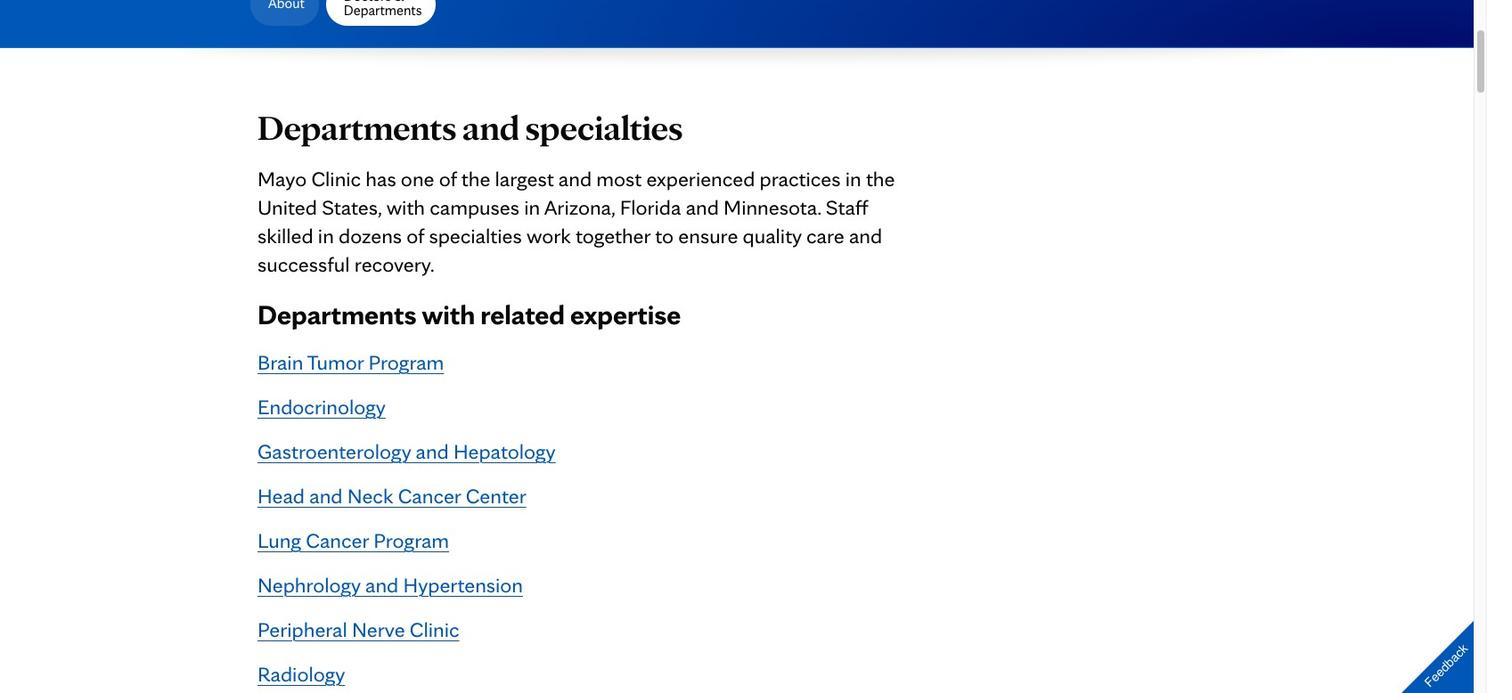 Task type: vqa. For each thing, say whether or not it's contained in the screenshot.
Clinic to the bottom
yes



Task type: locate. For each thing, give the bounding box(es) containing it.
the up staff at right top
[[866, 166, 895, 192]]

one
[[401, 166, 434, 192]]

florida
[[620, 194, 681, 220]]

cancer down gastroenterology and hepatology link at the bottom left of the page
[[398, 483, 461, 509]]

of
[[439, 166, 457, 192], [407, 223, 424, 249]]

0 horizontal spatial specialties
[[429, 223, 522, 249]]

0 vertical spatial departments
[[344, 2, 422, 19]]

together
[[576, 223, 651, 249]]

clinic down hypertension
[[410, 617, 459, 643]]

0 vertical spatial specialties
[[525, 106, 683, 149]]

0 horizontal spatial of
[[407, 223, 424, 249]]

departments for departments
[[344, 2, 422, 19]]

2 horizontal spatial in
[[846, 166, 861, 192]]

and up largest at top left
[[463, 106, 519, 149]]

1 vertical spatial of
[[407, 223, 424, 249]]

1 horizontal spatial specialties
[[525, 106, 683, 149]]

the
[[461, 166, 490, 192], [866, 166, 895, 192]]

0 vertical spatial program
[[368, 349, 444, 375]]

endocrinology
[[258, 394, 386, 420]]

0 horizontal spatial the
[[461, 166, 490, 192]]

practices
[[760, 166, 841, 192]]

dozens
[[339, 223, 402, 249]]

1 horizontal spatial in
[[524, 194, 540, 220]]

in
[[846, 166, 861, 192], [524, 194, 540, 220], [318, 223, 334, 249]]

program for lung cancer program
[[374, 528, 449, 553]]

the up campuses
[[461, 166, 490, 192]]

program down head and neck cancer center
[[374, 528, 449, 553]]

in down largest at top left
[[524, 194, 540, 220]]

with down the recovery.
[[422, 297, 475, 332]]

hypertension
[[403, 572, 523, 598]]

1 horizontal spatial of
[[439, 166, 457, 192]]

0 horizontal spatial clinic
[[311, 166, 361, 192]]

program right tumor
[[368, 349, 444, 375]]

1 vertical spatial departments
[[258, 106, 457, 149]]

endocrinology link
[[258, 394, 386, 420]]

cancer
[[398, 483, 461, 509], [306, 528, 369, 553]]

with down one
[[386, 194, 425, 220]]

states,
[[322, 194, 382, 220]]

head
[[258, 483, 305, 509]]

peripheral nerve clinic link
[[258, 617, 459, 643]]

1 vertical spatial specialties
[[429, 223, 522, 249]]

0 vertical spatial clinic
[[311, 166, 361, 192]]

2 vertical spatial departments
[[258, 297, 417, 332]]

specialties up most
[[525, 106, 683, 149]]

in up staff at right top
[[846, 166, 861, 192]]

1 vertical spatial cancer
[[306, 528, 369, 553]]

program
[[368, 349, 444, 375], [374, 528, 449, 553]]

and left neck
[[309, 483, 343, 509]]

1 vertical spatial program
[[374, 528, 449, 553]]

brain tumor program link
[[258, 349, 444, 375]]

gastroenterology and hepatology
[[258, 438, 556, 464]]

radiology
[[258, 661, 345, 687]]

departments menu bar
[[225, 0, 440, 33]]

0 vertical spatial cancer
[[398, 483, 461, 509]]

in up successful
[[318, 223, 334, 249]]

mayo
[[258, 166, 307, 192]]

and up head and neck cancer center
[[416, 438, 449, 464]]

menu item
[[247, 0, 322, 33]]

cancer up nephrology
[[306, 528, 369, 553]]

peripheral
[[258, 617, 347, 643]]

arizona,
[[544, 194, 615, 220]]

work
[[527, 223, 571, 249]]

related
[[481, 297, 565, 332]]

united
[[258, 194, 317, 220]]

feedback
[[1422, 641, 1471, 690]]

of up the recovery.
[[407, 223, 424, 249]]

lung cancer program link
[[258, 528, 449, 553]]

clinic
[[311, 166, 361, 192], [410, 617, 459, 643]]

radiology link
[[258, 661, 345, 687]]

departments for departments with related expertise
[[258, 297, 417, 332]]

nerve
[[352, 617, 405, 643]]

departments inside menu bar
[[344, 2, 422, 19]]

specialties
[[525, 106, 683, 149], [429, 223, 522, 249]]

tumor
[[307, 349, 364, 375]]

specialties down campuses
[[429, 223, 522, 249]]

of right one
[[439, 166, 457, 192]]

mayo clinic has one of the largest and most experienced practices in the united states, with campuses in arizona, florida and minnesota. staff skilled in dozens of specialties work together to ensure quality care and successful recovery.
[[258, 166, 895, 277]]

2 vertical spatial in
[[318, 223, 334, 249]]

and
[[463, 106, 519, 149], [559, 166, 592, 192], [686, 194, 719, 220], [849, 223, 882, 249], [416, 438, 449, 464], [309, 483, 343, 509], [365, 572, 399, 598]]

0 vertical spatial with
[[386, 194, 425, 220]]

1 horizontal spatial the
[[866, 166, 895, 192]]

peripheral nerve clinic
[[258, 617, 459, 643]]

gastroenterology and hepatology link
[[258, 438, 556, 464]]

lung
[[258, 528, 301, 553]]

departments
[[344, 2, 422, 19], [258, 106, 457, 149], [258, 297, 417, 332]]

clinic up states,
[[311, 166, 361, 192]]

1 vertical spatial clinic
[[410, 617, 459, 643]]

departments with related expertise
[[258, 297, 681, 332]]

with
[[386, 194, 425, 220], [422, 297, 475, 332]]

successful
[[258, 251, 350, 277]]



Task type: describe. For each thing, give the bounding box(es) containing it.
feedback button
[[1387, 606, 1487, 693]]

most
[[596, 166, 642, 192]]

departments for departments and specialties
[[258, 106, 457, 149]]

1 the from the left
[[461, 166, 490, 192]]

has
[[366, 166, 396, 192]]

departments and specialties
[[258, 106, 683, 149]]

1 vertical spatial in
[[524, 194, 540, 220]]

2 the from the left
[[866, 166, 895, 192]]

nephrology
[[258, 572, 361, 598]]

quality
[[743, 223, 802, 249]]

1 vertical spatial with
[[422, 297, 475, 332]]

expertise
[[570, 297, 681, 332]]

largest
[[495, 166, 554, 192]]

1 horizontal spatial clinic
[[410, 617, 459, 643]]

ensure
[[679, 223, 738, 249]]

nephrology and hypertension link
[[258, 572, 523, 598]]

minnesota.
[[724, 194, 821, 220]]

nephrology and hypertension
[[258, 572, 523, 598]]

0 vertical spatial in
[[846, 166, 861, 192]]

0 vertical spatial of
[[439, 166, 457, 192]]

and down "experienced"
[[686, 194, 719, 220]]

specialties inside mayo clinic has one of the largest and most experienced practices in the united states, with campuses in arizona, florida and minnesota. staff skilled in dozens of specialties work together to ensure quality care and successful recovery.
[[429, 223, 522, 249]]

head and neck cancer center link
[[258, 483, 526, 509]]

to
[[655, 223, 674, 249]]

gastroenterology
[[258, 438, 411, 464]]

center
[[466, 483, 526, 509]]

and down staff at right top
[[849, 223, 882, 249]]

departments link
[[326, 0, 436, 26]]

head and neck cancer center
[[258, 483, 526, 509]]

experienced
[[647, 166, 755, 192]]

0 horizontal spatial cancer
[[306, 528, 369, 553]]

campuses
[[430, 194, 520, 220]]

with inside mayo clinic has one of the largest and most experienced practices in the united states, with campuses in arizona, florida and minnesota. staff skilled in dozens of specialties work together to ensure quality care and successful recovery.
[[386, 194, 425, 220]]

lung cancer program
[[258, 528, 449, 553]]

recovery.
[[355, 251, 435, 277]]

staff
[[826, 194, 868, 220]]

skilled
[[258, 223, 313, 249]]

and up nerve at the left bottom
[[365, 572, 399, 598]]

and up arizona,
[[559, 166, 592, 192]]

brain tumor program
[[258, 349, 444, 375]]

1 horizontal spatial cancer
[[398, 483, 461, 509]]

brain
[[258, 349, 303, 375]]

care
[[807, 223, 845, 249]]

clinic inside mayo clinic has one of the largest and most experienced practices in the united states, with campuses in arizona, florida and minnesota. staff skilled in dozens of specialties work together to ensure quality care and successful recovery.
[[311, 166, 361, 192]]

0 horizontal spatial in
[[318, 223, 334, 249]]

program for brain tumor program
[[368, 349, 444, 375]]

neck
[[347, 483, 393, 509]]

hepatology
[[454, 438, 556, 464]]



